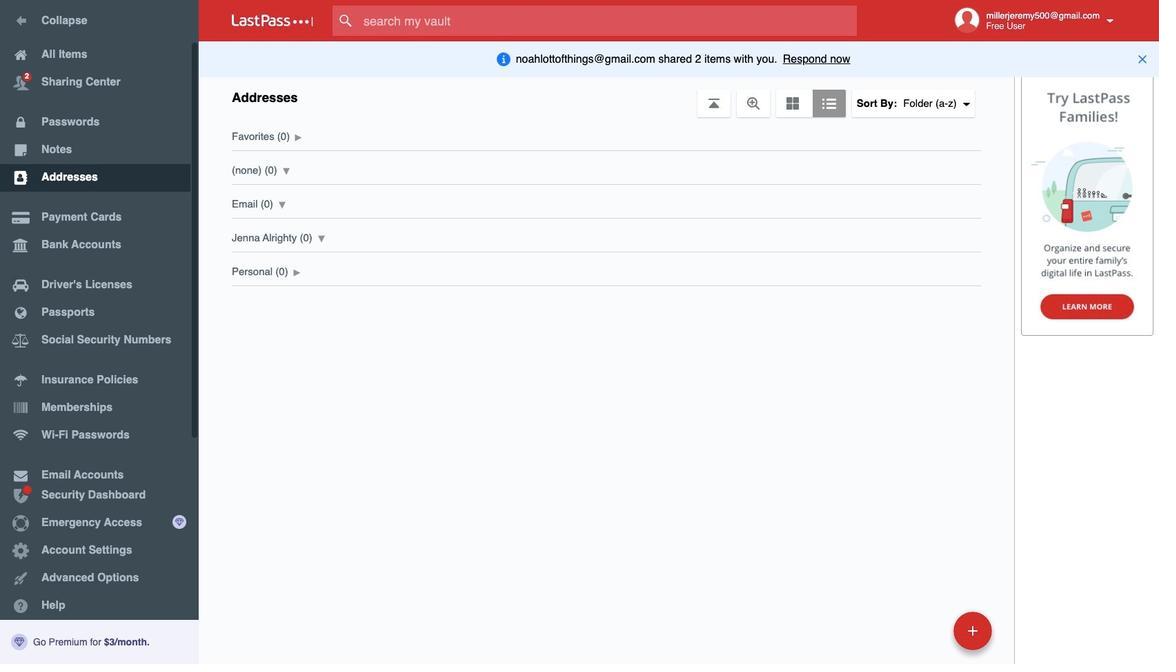 Task type: describe. For each thing, give the bounding box(es) containing it.
vault options navigation
[[199, 76, 1014, 117]]

main navigation navigation
[[0, 0, 199, 665]]

new item element
[[859, 611, 997, 651]]

search my vault text field
[[333, 6, 884, 36]]

new item navigation
[[859, 608, 1001, 665]]

lastpass image
[[232, 14, 313, 27]]



Task type: locate. For each thing, give the bounding box(es) containing it.
Search search field
[[333, 6, 884, 36]]

main content main content
[[199, 117, 1014, 286]]



Task type: vqa. For each thing, say whether or not it's contained in the screenshot.
Caret Right image on the bottom of the page
no



